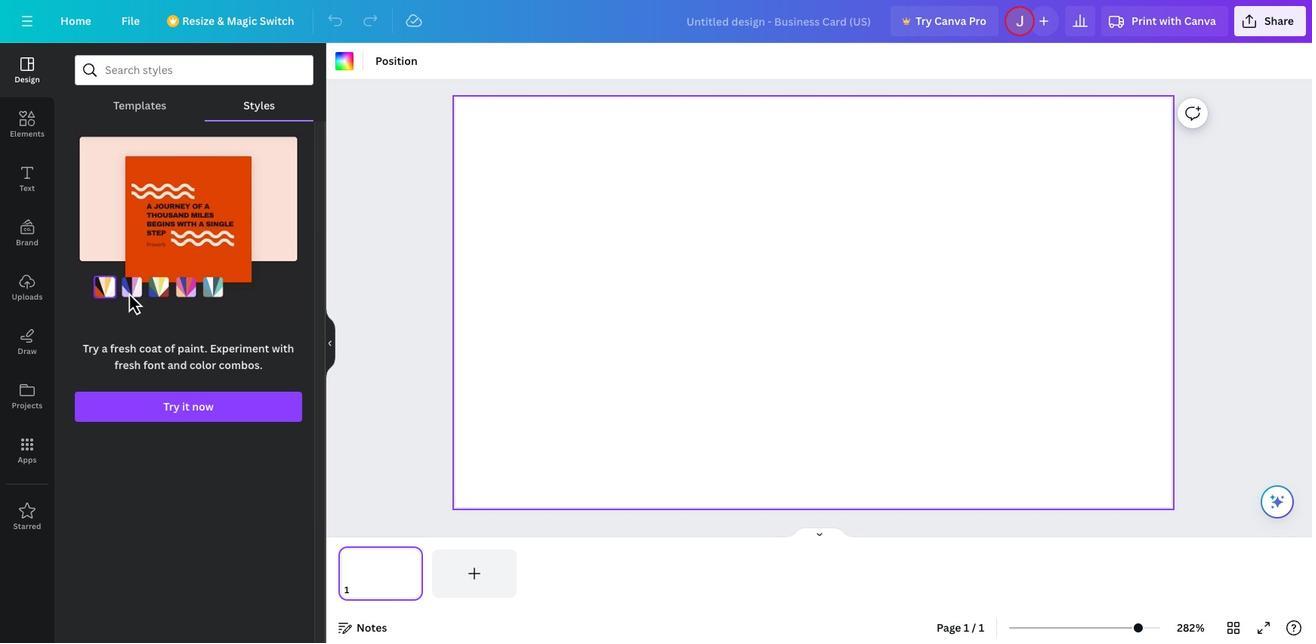 Task type: vqa. For each thing, say whether or not it's contained in the screenshot.
Whiteboard image
no



Task type: describe. For each thing, give the bounding box(es) containing it.
page 1 / 1
[[937, 621, 985, 636]]

try a fresh coat of paint. experiment with fresh font and color combos.
[[83, 342, 294, 373]]

try it now button
[[75, 392, 302, 422]]

#ffffff image
[[336, 52, 354, 70]]

styles button
[[205, 91, 314, 120]]

coat
[[139, 342, 162, 356]]

with inside the try a fresh coat of paint. experiment with fresh font and color combos.
[[272, 342, 294, 356]]

try canva pro
[[916, 14, 987, 28]]

styles
[[243, 98, 275, 113]]

design
[[14, 74, 40, 85]]

&
[[217, 14, 224, 28]]

experiment
[[210, 342, 269, 356]]

draw
[[18, 346, 37, 357]]

share button
[[1235, 6, 1307, 36]]

apps
[[18, 455, 37, 465]]

try canva pro button
[[891, 6, 999, 36]]

resize & magic switch
[[182, 14, 294, 28]]

Page title text field
[[356, 583, 362, 598]]

starred button
[[0, 490, 54, 545]]

282%
[[1178, 621, 1205, 636]]

switch
[[260, 14, 294, 28]]

canva assistant image
[[1269, 493, 1287, 512]]

elements button
[[0, 97, 54, 152]]

combos.
[[219, 358, 263, 373]]

hide image
[[326, 307, 336, 380]]

now
[[192, 400, 214, 414]]

0 vertical spatial fresh
[[110, 342, 137, 356]]

apps button
[[0, 424, 54, 478]]

/
[[972, 621, 977, 636]]

brand button
[[0, 206, 54, 261]]

1 vertical spatial fresh
[[114, 358, 141, 373]]

file button
[[109, 6, 152, 36]]

paint.
[[178, 342, 208, 356]]

elements
[[10, 128, 45, 139]]

text
[[19, 183, 35, 193]]

share
[[1265, 14, 1294, 28]]

and
[[168, 358, 187, 373]]

1 1 from the left
[[964, 621, 970, 636]]



Task type: locate. For each thing, give the bounding box(es) containing it.
print
[[1132, 14, 1157, 28]]

color
[[190, 358, 216, 373]]

uploads
[[12, 292, 43, 302]]

0 horizontal spatial with
[[272, 342, 294, 356]]

it
[[182, 400, 190, 414]]

1 horizontal spatial canva
[[1185, 14, 1217, 28]]

try left it
[[163, 400, 180, 414]]

file
[[121, 14, 140, 28]]

try for try it now
[[163, 400, 180, 414]]

templates
[[113, 98, 167, 113]]

of
[[164, 342, 175, 356]]

pro
[[969, 14, 987, 28]]

282% button
[[1167, 617, 1216, 641]]

0 horizontal spatial canva
[[935, 14, 967, 28]]

side panel tab list
[[0, 43, 54, 545]]

try for try a fresh coat of paint. experiment with fresh font and color combos.
[[83, 342, 99, 356]]

try it now
[[163, 400, 214, 414]]

1 left /
[[964, 621, 970, 636]]

1
[[964, 621, 970, 636], [979, 621, 985, 636]]

canva right the "print"
[[1185, 14, 1217, 28]]

canva inside dropdown button
[[1185, 14, 1217, 28]]

Design title text field
[[675, 6, 885, 36]]

1 vertical spatial try
[[83, 342, 99, 356]]

with right experiment
[[272, 342, 294, 356]]

try left a
[[83, 342, 99, 356]]

position
[[376, 54, 418, 68]]

page 1 image
[[339, 550, 423, 598]]

a
[[102, 342, 108, 356]]

print with canva
[[1132, 14, 1217, 28]]

2 1 from the left
[[979, 621, 985, 636]]

with
[[1160, 14, 1182, 28], [272, 342, 294, 356]]

text button
[[0, 152, 54, 206]]

1 horizontal spatial 1
[[979, 621, 985, 636]]

1 vertical spatial with
[[272, 342, 294, 356]]

0 horizontal spatial 1
[[964, 621, 970, 636]]

position button
[[370, 49, 424, 73]]

magic
[[227, 14, 257, 28]]

notes button
[[332, 617, 393, 641]]

print with canva button
[[1102, 6, 1229, 36]]

try left pro
[[916, 14, 932, 28]]

canva
[[935, 14, 967, 28], [1185, 14, 1217, 28]]

starred
[[13, 521, 41, 532]]

fresh
[[110, 342, 137, 356], [114, 358, 141, 373]]

design button
[[0, 43, 54, 97]]

2 canva from the left
[[1185, 14, 1217, 28]]

projects
[[12, 401, 43, 411]]

try inside main menu bar
[[916, 14, 932, 28]]

0 vertical spatial with
[[1160, 14, 1182, 28]]

resize
[[182, 14, 215, 28]]

canva inside button
[[935, 14, 967, 28]]

projects button
[[0, 370, 54, 424]]

hide pages image
[[783, 527, 856, 540]]

fresh right a
[[110, 342, 137, 356]]

with inside print with canva dropdown button
[[1160, 14, 1182, 28]]

try inside the try a fresh coat of paint. experiment with fresh font and color combos.
[[83, 342, 99, 356]]

notes
[[357, 621, 387, 636]]

home
[[60, 14, 91, 28]]

0 horizontal spatial try
[[83, 342, 99, 356]]

canva left pro
[[935, 14, 967, 28]]

try
[[916, 14, 932, 28], [83, 342, 99, 356], [163, 400, 180, 414]]

fresh left 'font'
[[114, 358, 141, 373]]

with right the "print"
[[1160, 14, 1182, 28]]

1 right /
[[979, 621, 985, 636]]

1 horizontal spatial try
[[163, 400, 180, 414]]

0 vertical spatial try
[[916, 14, 932, 28]]

Search styles search field
[[105, 56, 283, 85]]

page
[[937, 621, 962, 636]]

brand
[[16, 237, 39, 248]]

templates button
[[75, 91, 205, 120]]

1 horizontal spatial with
[[1160, 14, 1182, 28]]

resize & magic switch button
[[158, 6, 307, 36]]

2 vertical spatial try
[[163, 400, 180, 414]]

draw button
[[0, 315, 54, 370]]

font
[[143, 358, 165, 373]]

1 canva from the left
[[935, 14, 967, 28]]

2 horizontal spatial try
[[916, 14, 932, 28]]

main menu bar
[[0, 0, 1313, 43]]

home link
[[48, 6, 103, 36]]

uploads button
[[0, 261, 54, 315]]

try for try canva pro
[[916, 14, 932, 28]]



